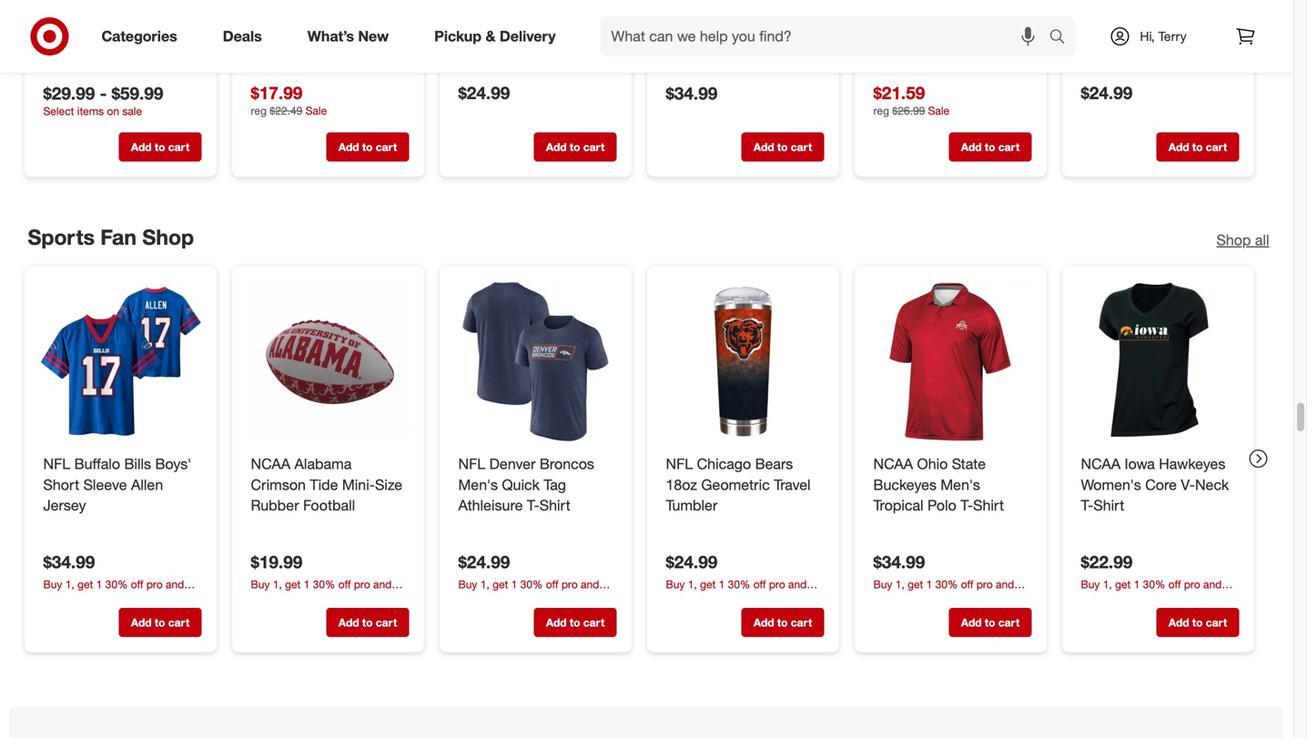 Task type: locate. For each thing, give the bounding box(es) containing it.
and inside $19.99 buy 1, get 1 30% off pro and college team licensed items
[[373, 578, 392, 591]]

reg down $21.59
[[873, 104, 889, 118]]

college for nfl chicago bears 18oz geometric travel tumbler
[[666, 593, 701, 607]]

travel
[[774, 476, 811, 494]]

team for athleisure
[[497, 593, 521, 607]]

geometric
[[701, 476, 770, 494]]

&
[[486, 27, 496, 45]]

pro
[[146, 578, 163, 591], [354, 578, 370, 591], [561, 578, 578, 591], [769, 578, 785, 591], [977, 578, 993, 591], [1184, 578, 1200, 591]]

3 30% from the left
[[520, 578, 543, 591]]

2 reg from the left
[[873, 104, 889, 118]]

reg inside $17.99 reg $22.49 sale
[[251, 104, 267, 118]]

get inside $22.99 buy 1, get 1 30% off pro and college team licensed items
[[1115, 578, 1131, 591]]

2 t- from the left
[[961, 497, 973, 514]]

items inside $22.99 buy 1, get 1 30% off pro and college team licensed items
[[1191, 593, 1218, 607]]

1 horizontal spatial men's
[[941, 476, 980, 494]]

state
[[952, 455, 986, 473]]

t- right polo at the right of the page
[[961, 497, 973, 514]]

pro for ncaa iowa hawkeyes women's core v-neck t-shirt
[[1184, 578, 1200, 591]]

ncaa for $22.99
[[1081, 455, 1121, 473]]

3 ncaa from the left
[[1081, 455, 1121, 473]]

3 licensed from the left
[[524, 593, 565, 607]]

0 horizontal spatial -
[[100, 83, 107, 104]]

1 horizontal spatial sports
[[98, 0, 142, 4]]

ncaa alabama crimson tide mini-size rubber football image
[[247, 281, 409, 443], [247, 281, 409, 443]]

ncaa inside ncaa ohio state buckeyes men's tropical polo t-shirt
[[873, 455, 913, 473]]

1 and from the left
[[166, 578, 184, 591]]

men's
[[458, 476, 498, 494], [941, 476, 980, 494]]

4 college from the left
[[666, 593, 701, 607]]

2 team from the left
[[289, 593, 314, 607]]

cart
[[168, 140, 190, 154], [376, 140, 397, 154], [583, 140, 605, 154], [791, 140, 812, 154], [998, 140, 1020, 154], [1206, 140, 1227, 154], [168, 616, 190, 629], [376, 616, 397, 629], [583, 616, 605, 629], [791, 616, 812, 629], [998, 616, 1020, 629], [1206, 616, 1227, 629]]

sale inside $17.99 reg $22.49 sale
[[306, 104, 327, 118]]

5 team from the left
[[912, 593, 936, 607]]

2 $34.99 buy 1, get 1 30% off pro and college team licensed items from the left
[[873, 552, 1014, 607]]

get down athleisure
[[493, 578, 508, 591]]

2 shirt from the left
[[973, 497, 1004, 514]]

sports fan shop
[[28, 225, 194, 250]]

balls up pickup & delivery
[[489, 7, 521, 25]]

2 college from the left
[[251, 593, 286, 607]]

and for ncaa ohio state buckeyes men's tropical polo t-shirt
[[996, 578, 1014, 591]]

3 college from the left
[[458, 593, 494, 607]]

items for nfl buffalo bills boys' short sleeve allen jersey
[[153, 593, 180, 607]]

and
[[166, 578, 184, 591], [373, 578, 392, 591], [581, 578, 599, 591], [788, 578, 807, 591], [996, 578, 1014, 591], [1203, 578, 1222, 591]]

0 vertical spatial football
[[929, 7, 981, 25]]

shirt inside nfl denver broncos men's quick tag athleisure t-shirt
[[540, 497, 570, 514]]

t- inside ncaa iowa hawkeyes women's core v-neck t-shirt
[[1081, 497, 1094, 514]]

1, for nfl buffalo bills boys' short sleeve allen jersey
[[65, 578, 74, 591]]

2 horizontal spatial shirt
[[1094, 497, 1125, 514]]

- down "supersoft"
[[561, 7, 567, 25]]

$34.99 buy 1, get 1 30% off pro and college team licensed items down jersey
[[43, 552, 184, 607]]

1, down $19.99
[[273, 578, 282, 591]]

3 buy 1, get 1 30% off pro and college team licensed items button from the left
[[458, 577, 617, 607]]

ncaa ohio state buckeyes men's tropical polo t-shirt
[[873, 455, 1004, 514]]

nfl denver broncos men's quick tag athleisure t-shirt link
[[458, 454, 613, 516]]

wilson
[[873, 0, 917, 4]]

1 horizontal spatial reg
[[873, 104, 889, 118]]

6 buy 1, get 1 30% off pro and college team licensed items button from the left
[[1081, 577, 1239, 607]]

0 vertical spatial sports
[[98, 0, 142, 4]]

pro inside wilson nfl all pro peewee football
[[972, 0, 994, 4]]

1 horizontal spatial t-
[[961, 497, 973, 514]]

college for ncaa ohio state buckeyes men's tropical polo t-shirt
[[873, 593, 909, 607]]

$34.99 buy 1, get 1 30% off pro and college team licensed items down polo at the right of the page
[[873, 552, 1014, 607]]

1 for rubber
[[304, 578, 310, 591]]

and for ncaa iowa hawkeyes women's core v-neck t-shirt
[[1203, 578, 1222, 591]]

buy down the tropical
[[873, 578, 892, 591]]

1 men's from the left
[[458, 476, 498, 494]]

shop all link
[[1217, 230, 1269, 251]]

shop left all on the top right of page
[[1217, 231, 1251, 249]]

nfl left denver
[[458, 455, 485, 473]]

3 get from the left
[[493, 578, 508, 591]]

5 licensed from the left
[[939, 593, 980, 607]]

shop all
[[1217, 231, 1269, 249]]

get down tumbler
[[700, 578, 716, 591]]

1
[[96, 578, 102, 591], [304, 578, 310, 591], [511, 578, 517, 591], [719, 578, 725, 591], [926, 578, 932, 591], [1134, 578, 1140, 591]]

ohio
[[917, 455, 948, 473]]

sale right $22.49
[[306, 104, 327, 118]]

sale for $17.99
[[306, 104, 327, 118]]

buy down $22.99
[[1081, 578, 1100, 591]]

0 horizontal spatial football
[[303, 497, 355, 514]]

2 licensed from the left
[[317, 593, 358, 607]]

$24.99 buy 1, get 1 30% off pro and college team licensed items down athleisure
[[458, 552, 599, 607]]

30% inside $19.99 buy 1, get 1 30% off pro and college team licensed items
[[313, 578, 335, 591]]

t- for $34.99
[[961, 497, 973, 514]]

off for allen
[[131, 578, 143, 591]]

1 buy from the left
[[43, 578, 62, 591]]

0 vertical spatial balls
[[489, 7, 521, 25]]

4 1 from the left
[[719, 578, 725, 591]]

1 vertical spatial balls
[[166, 28, 198, 46]]

6 team from the left
[[1119, 593, 1144, 607]]

6 1, from the left
[[1103, 578, 1112, 591]]

3 team from the left
[[497, 593, 521, 607]]

1 pro from the left
[[146, 578, 163, 591]]

2 horizontal spatial t-
[[1081, 497, 1094, 514]]

30% for rubber
[[313, 578, 335, 591]]

buy down $19.99
[[251, 578, 270, 591]]

2 sale from the left
[[928, 104, 950, 118]]

4 buy from the left
[[666, 578, 685, 591]]

nfl
[[921, 0, 948, 4], [43, 455, 70, 473], [458, 455, 485, 473], [666, 455, 693, 473]]

0 horizontal spatial reg
[[251, 104, 267, 118]]

reg for $21.59
[[873, 104, 889, 118]]

4 and from the left
[[788, 578, 807, 591]]

get down the tropical
[[908, 578, 923, 591]]

0 horizontal spatial $34.99 buy 1, get 1 30% off pro and college team licensed items
[[43, 552, 184, 607]]

callaway supersoft golf balls 12pk - white link
[[458, 0, 613, 27]]

jersey
[[43, 497, 86, 514]]

licensed for neck
[[1147, 593, 1188, 607]]

2 ncaa from the left
[[873, 455, 913, 473]]

t- inside nfl denver broncos men's quick tag athleisure t-shirt
[[527, 497, 540, 514]]

$34.99 down basketball at the right
[[666, 83, 718, 104]]

tide
[[310, 476, 338, 494]]

$34.99 buy 1, get 1 30% off pro and college team licensed items for jersey
[[43, 552, 184, 607]]

1 vertical spatial -
[[100, 83, 107, 104]]

off for neck
[[1169, 578, 1181, 591]]

what's new
[[307, 27, 389, 45]]

shop
[[142, 225, 194, 250], [1217, 231, 1251, 249]]

1 horizontal spatial shirt
[[973, 497, 1004, 514]]

alabama
[[295, 455, 352, 473]]

buy inside $19.99 buy 1, get 1 30% off pro and college team licensed items
[[251, 578, 270, 591]]

franklin sports 2 player poly pro pickleball set with balls
[[43, 0, 198, 46]]

6 1 from the left
[[1134, 578, 1140, 591]]

1 licensed from the left
[[109, 593, 150, 607]]

buy down athleisure
[[458, 578, 477, 591]]

select
[[43, 104, 74, 118]]

football down all
[[929, 7, 981, 25]]

nfl denver broncos men's quick tag athleisure t-shirt image
[[455, 281, 617, 443], [455, 281, 617, 443]]

$24.99 down &
[[458, 82, 510, 103]]

6 buy from the left
[[1081, 578, 1100, 591]]

set
[[109, 28, 131, 46]]

women's
[[1081, 476, 1141, 494]]

2 horizontal spatial ncaa
[[1081, 455, 1121, 473]]

t-
[[527, 497, 540, 514], [961, 497, 973, 514], [1081, 497, 1094, 514]]

$34.99 down the tropical
[[873, 552, 925, 572]]

1 1 from the left
[[96, 578, 102, 591]]

1 horizontal spatial football
[[929, 7, 981, 25]]

and inside $22.99 buy 1, get 1 30% off pro and college team licensed items
[[1203, 578, 1222, 591]]

to
[[155, 140, 165, 154], [362, 140, 373, 154], [570, 140, 580, 154], [777, 140, 788, 154], [985, 140, 995, 154], [1192, 140, 1203, 154], [155, 616, 165, 629], [362, 616, 373, 629], [570, 616, 580, 629], [777, 616, 788, 629], [985, 616, 995, 629], [1192, 616, 1203, 629]]

2 horizontal spatial $34.99
[[873, 552, 925, 572]]

1 horizontal spatial shop
[[1217, 231, 1251, 249]]

4 team from the left
[[704, 593, 729, 607]]

pro right all
[[972, 0, 994, 4]]

add
[[131, 140, 152, 154], [338, 140, 359, 154], [546, 140, 567, 154], [754, 140, 774, 154], [961, 140, 982, 154], [1169, 140, 1189, 154], [131, 616, 152, 629], [338, 616, 359, 629], [546, 616, 567, 629], [754, 616, 774, 629], [961, 616, 982, 629], [1169, 616, 1189, 629]]

sale right $26.99
[[928, 104, 950, 118]]

reg down $17.99
[[251, 104, 267, 118]]

1, down athleisure
[[480, 578, 490, 591]]

and for ncaa alabama crimson tide mini-size rubber football
[[373, 578, 392, 591]]

balls right with
[[166, 28, 198, 46]]

$34.99
[[666, 83, 718, 104], [43, 552, 95, 572], [873, 552, 925, 572]]

2 and from the left
[[373, 578, 392, 591]]

ncaa
[[251, 455, 290, 473], [873, 455, 913, 473], [1081, 455, 1121, 473]]

sale
[[122, 104, 142, 118]]

licensed
[[109, 593, 150, 607], [317, 593, 358, 607], [524, 593, 565, 607], [732, 593, 773, 607], [939, 593, 980, 607], [1147, 593, 1188, 607]]

neck
[[1195, 476, 1229, 494]]

men's inside ncaa ohio state buckeyes men's tropical polo t-shirt
[[941, 476, 980, 494]]

0 horizontal spatial men's
[[458, 476, 498, 494]]

buy for nfl denver broncos men's quick tag athleisure t-shirt
[[458, 578, 477, 591]]

pro up categories
[[120, 7, 142, 25]]

1 vertical spatial football
[[303, 497, 355, 514]]

2 pro from the left
[[354, 578, 370, 591]]

$24.99 down athleisure
[[458, 552, 510, 572]]

shirt inside ncaa ohio state buckeyes men's tropical polo t-shirt
[[973, 497, 1004, 514]]

4 get from the left
[[700, 578, 716, 591]]

3 t- from the left
[[1081, 497, 1094, 514]]

3 and from the left
[[581, 578, 599, 591]]

licensed for tumbler
[[732, 593, 773, 607]]

1 get from the left
[[77, 578, 93, 591]]

1 vertical spatial sports
[[28, 225, 95, 250]]

nfl left all
[[921, 0, 948, 4]]

pickleball
[[43, 28, 105, 46]]

ncaa ohio state buckeyes men's tropical polo t-shirt image
[[870, 281, 1032, 443], [870, 281, 1032, 443]]

6 college from the left
[[1081, 593, 1116, 607]]

0 horizontal spatial sale
[[306, 104, 327, 118]]

shirt down women's
[[1094, 497, 1125, 514]]

1 30% from the left
[[105, 578, 128, 591]]

team inside $19.99 buy 1, get 1 30% off pro and college team licensed items
[[289, 593, 314, 607]]

buy 1, get 1 30% off pro and college team licensed items button
[[43, 577, 202, 607], [251, 577, 409, 607], [458, 577, 617, 607], [666, 577, 824, 607], [873, 577, 1032, 607], [1081, 577, 1239, 607]]

3 off from the left
[[546, 578, 558, 591]]

college inside $22.99 buy 1, get 1 30% off pro and college team licensed items
[[1081, 593, 1116, 607]]

1, down the tropical
[[895, 578, 905, 591]]

ncaa up buckeyes
[[873, 455, 913, 473]]

sports up poly on the top left of page
[[98, 0, 142, 4]]

nfl for nfl buffalo bills boys' short sleeve allen jersey
[[43, 455, 70, 473]]

off inside $22.99 buy 1, get 1 30% off pro and college team licensed items
[[1169, 578, 1181, 591]]

1 for allen
[[96, 578, 102, 591]]

pro for nfl chicago bears 18oz geometric travel tumbler
[[769, 578, 785, 591]]

6 get from the left
[[1115, 578, 1131, 591]]

ncaa iowa hawkeyes women's core v-neck t-shirt image
[[1077, 281, 1239, 443], [1077, 281, 1239, 443]]

0 horizontal spatial $34.99
[[43, 552, 95, 572]]

-
[[561, 7, 567, 25], [100, 83, 107, 104]]

ncaa alabama crimson tide mini-size rubber football link
[[251, 454, 406, 516]]

0 horizontal spatial pro
[[120, 7, 142, 25]]

new
[[358, 27, 389, 45]]

1 horizontal spatial -
[[561, 7, 567, 25]]

crimson
[[251, 476, 306, 494]]

1 horizontal spatial $34.99 buy 1, get 1 30% off pro and college team licensed items
[[873, 552, 1014, 607]]

$24.99 buy 1, get 1 30% off pro and college team licensed items
[[458, 552, 599, 607], [666, 552, 807, 607]]

$34.99 for ncaa ohio state buckeyes men's tropical polo t-shirt
[[873, 552, 925, 572]]

team for tumbler
[[704, 593, 729, 607]]

6 pro from the left
[[1184, 578, 1200, 591]]

buy for ncaa ohio state buckeyes men's tropical polo t-shirt
[[873, 578, 892, 591]]

30%
[[105, 578, 128, 591], [313, 578, 335, 591], [520, 578, 543, 591], [728, 578, 750, 591], [935, 578, 958, 591], [1143, 578, 1166, 591]]

$22.99
[[1081, 552, 1133, 572]]

5 get from the left
[[908, 578, 923, 591]]

and for nfl buffalo bills boys' short sleeve allen jersey
[[166, 578, 184, 591]]

30% inside $22.99 buy 1, get 1 30% off pro and college team licensed items
[[1143, 578, 1166, 591]]

30% for neck
[[1143, 578, 1166, 591]]

shirt
[[540, 497, 570, 514], [973, 497, 1004, 514], [1094, 497, 1125, 514]]

1,
[[65, 578, 74, 591], [273, 578, 282, 591], [480, 578, 490, 591], [688, 578, 697, 591], [895, 578, 905, 591], [1103, 578, 1112, 591]]

get down jersey
[[77, 578, 93, 591]]

1 reg from the left
[[251, 104, 267, 118]]

items for ncaa ohio state buckeyes men's tropical polo t-shirt
[[983, 593, 1010, 607]]

buy down tumbler
[[666, 578, 685, 591]]

men's up athleisure
[[458, 476, 498, 494]]

shirt inside ncaa iowa hawkeyes women's core v-neck t-shirt
[[1094, 497, 1125, 514]]

0 horizontal spatial $24.99 buy 1, get 1 30% off pro and college team licensed items
[[458, 552, 599, 607]]

what's new link
[[292, 16, 412, 56]]

2 1, from the left
[[273, 578, 282, 591]]

door
[[768, 7, 800, 25]]

0 horizontal spatial shop
[[142, 225, 194, 250]]

- left "$59.99"
[[100, 83, 107, 104]]

5 off from the left
[[961, 578, 974, 591]]

denver
[[489, 455, 536, 473]]

1, down $22.99
[[1103, 578, 1112, 591]]

4 off from the left
[[753, 578, 766, 591]]

nfl up "short"
[[43, 455, 70, 473]]

college for ncaa iowa hawkeyes women's core v-neck t-shirt
[[1081, 593, 1116, 607]]

3 1, from the left
[[480, 578, 490, 591]]

1 t- from the left
[[527, 497, 540, 514]]

tumbler
[[666, 497, 718, 514]]

6 30% from the left
[[1143, 578, 1166, 591]]

5 30% from the left
[[935, 578, 958, 591]]

shirt down the state in the right of the page
[[973, 497, 1004, 514]]

0 vertical spatial -
[[561, 7, 567, 25]]

sports
[[98, 0, 142, 4], [28, 225, 95, 250]]

1 buy 1, get 1 30% off pro and college team licensed items button from the left
[[43, 577, 202, 607]]

football down tide
[[303, 497, 355, 514]]

team for rubber
[[289, 593, 314, 607]]

team for allen
[[82, 593, 106, 607]]

1 ncaa from the left
[[251, 455, 290, 473]]

$34.99 buy 1, get 1 30% off pro and college team licensed items for t-
[[873, 552, 1014, 607]]

4 licensed from the left
[[732, 593, 773, 607]]

deals
[[223, 27, 262, 45]]

items inside $19.99 buy 1, get 1 30% off pro and college team licensed items
[[361, 593, 387, 607]]

on
[[107, 104, 119, 118]]

$22.49
[[270, 104, 302, 118]]

get down $22.99
[[1115, 578, 1131, 591]]

shop right fan
[[142, 225, 194, 250]]

nfl buffalo bills boys' short sleeve allen jersey image
[[40, 281, 202, 443], [40, 281, 202, 443]]

5 buy 1, get 1 30% off pro and college team licensed items button from the left
[[873, 577, 1032, 607]]

college for nfl buffalo bills boys' short sleeve allen jersey
[[43, 593, 79, 607]]

ncaa up crimson
[[251, 455, 290, 473]]

t- down women's
[[1081, 497, 1094, 514]]

$34.99 down jersey
[[43, 552, 95, 572]]

1 vertical spatial pro
[[120, 7, 142, 25]]

1 sale from the left
[[306, 104, 327, 118]]

1, for ncaa iowa hawkeyes women's core v-neck t-shirt
[[1103, 578, 1112, 591]]

0 horizontal spatial t-
[[527, 497, 540, 514]]

1 shirt from the left
[[540, 497, 570, 514]]

4 1, from the left
[[688, 578, 697, 591]]

1 1, from the left
[[65, 578, 74, 591]]

1 horizontal spatial sale
[[928, 104, 950, 118]]

1 team from the left
[[82, 593, 106, 607]]

add to cart
[[131, 140, 190, 154], [338, 140, 397, 154], [546, 140, 605, 154], [754, 140, 812, 154], [961, 140, 1020, 154], [1169, 140, 1227, 154], [131, 616, 190, 629], [338, 616, 397, 629], [546, 616, 605, 629], [754, 616, 812, 629], [961, 616, 1020, 629], [1169, 616, 1227, 629]]

6 and from the left
[[1203, 578, 1222, 591]]

sleeve
[[83, 476, 127, 494]]

0 horizontal spatial ncaa
[[251, 455, 290, 473]]

$21.59 reg $26.99 sale
[[873, 82, 950, 118]]

6 licensed from the left
[[1147, 593, 1188, 607]]

t- down quick
[[527, 497, 540, 514]]

4 30% from the left
[[728, 578, 750, 591]]

pro for nfl buffalo bills boys' short sleeve allen jersey
[[146, 578, 163, 591]]

5 and from the left
[[996, 578, 1014, 591]]

shirt for $24.99
[[540, 497, 570, 514]]

1 for tumbler
[[719, 578, 725, 591]]

1, inside $22.99 buy 1, get 1 30% off pro and college team licensed items
[[1103, 578, 1112, 591]]

balls
[[489, 7, 521, 25], [166, 28, 198, 46]]

sale inside $21.59 reg $26.99 sale
[[928, 104, 950, 118]]

$59.99
[[112, 83, 163, 104]]

1 $24.99 buy 1, get 1 30% off pro and college team licensed items from the left
[[458, 552, 599, 607]]

football inside wilson nfl all pro peewee football
[[929, 7, 981, 25]]

1 horizontal spatial $24.99 buy 1, get 1 30% off pro and college team licensed items
[[666, 552, 807, 607]]

licensed inside $22.99 buy 1, get 1 30% off pro and college team licensed items
[[1147, 593, 1188, 607]]

2 1 from the left
[[304, 578, 310, 591]]

0 horizontal spatial balls
[[166, 28, 198, 46]]

nfl up 18oz
[[666, 455, 693, 473]]

reg inside $21.59 reg $26.99 sale
[[873, 104, 889, 118]]

buy down jersey
[[43, 578, 62, 591]]

1 college from the left
[[43, 593, 79, 607]]

sale
[[306, 104, 327, 118], [928, 104, 950, 118]]

sale for $21.59
[[928, 104, 950, 118]]

men's down the state in the right of the page
[[941, 476, 980, 494]]

ncaa inside ncaa iowa hawkeyes women's core v-neck t-shirt
[[1081, 455, 1121, 473]]

5 pro from the left
[[977, 578, 993, 591]]

6 off from the left
[[1169, 578, 1181, 591]]

buy inside $22.99 buy 1, get 1 30% off pro and college team licensed items
[[1081, 578, 1100, 591]]

the-
[[738, 7, 768, 25]]

sports left fan
[[28, 225, 95, 250]]

1 $34.99 buy 1, get 1 30% off pro and college team licensed items from the left
[[43, 552, 184, 607]]

2 men's from the left
[[941, 476, 980, 494]]

items for ncaa alabama crimson tide mini-size rubber football
[[361, 593, 387, 607]]

2 buy from the left
[[251, 578, 270, 591]]

ncaa inside ncaa alabama crimson tide mini-size rubber football
[[251, 455, 290, 473]]

shirt down tag
[[540, 497, 570, 514]]

pro inside $19.99 buy 1, get 1 30% off pro and college team licensed items
[[354, 578, 370, 591]]

2 buy 1, get 1 30% off pro and college team licensed items button from the left
[[251, 577, 409, 607]]

licensed inside $19.99 buy 1, get 1 30% off pro and college team licensed items
[[317, 593, 358, 607]]

5 1 from the left
[[926, 578, 932, 591]]

t- for $24.99
[[527, 497, 540, 514]]

1 horizontal spatial ncaa
[[873, 455, 913, 473]]

3 pro from the left
[[561, 578, 578, 591]]

get for ncaa iowa hawkeyes women's core v-neck t-shirt
[[1115, 578, 1131, 591]]

nfl chicago bears 18oz geometric travel tumbler image
[[662, 281, 824, 443], [662, 281, 824, 443]]

3 1 from the left
[[511, 578, 517, 591]]

2 get from the left
[[285, 578, 301, 591]]

2 $24.99 buy 1, get 1 30% off pro and college team licensed items from the left
[[666, 552, 807, 607]]

0 horizontal spatial shirt
[[540, 497, 570, 514]]

1 for athleisure
[[511, 578, 517, 591]]

$24.99 buy 1, get 1 30% off pro and college team licensed items down tumbler
[[666, 552, 807, 607]]

nfl inside nfl buffalo bills boys' short sleeve allen jersey
[[43, 455, 70, 473]]

5 buy from the left
[[873, 578, 892, 591]]

1 horizontal spatial balls
[[489, 7, 521, 25]]

t- inside ncaa ohio state buckeyes men's tropical polo t-shirt
[[961, 497, 973, 514]]

1, down tumbler
[[688, 578, 697, 591]]

get down $19.99
[[285, 578, 301, 591]]

pro
[[972, 0, 994, 4], [120, 7, 142, 25]]

football inside ncaa alabama crimson tide mini-size rubber football
[[303, 497, 355, 514]]

1 inside $19.99 buy 1, get 1 30% off pro and college team licensed items
[[304, 578, 310, 591]]

ncaa iowa hawkeyes women's core v-neck t-shirt
[[1081, 455, 1229, 514]]

ncaa iowa hawkeyes women's core v-neck t-shirt link
[[1081, 454, 1236, 516]]

nfl for nfl denver broncos men's quick tag athleisure t-shirt
[[458, 455, 485, 473]]

30% for allen
[[105, 578, 128, 591]]

1 horizontal spatial pro
[[972, 0, 994, 4]]

college inside $19.99 buy 1, get 1 30% off pro and college team licensed items
[[251, 593, 286, 607]]

nfl inside nfl chicago bears 18oz geometric travel tumbler
[[666, 455, 693, 473]]

1 inside $22.99 buy 1, get 1 30% off pro and college team licensed items
[[1134, 578, 1140, 591]]

team inside $22.99 buy 1, get 1 30% off pro and college team licensed items
[[1119, 593, 1144, 607]]

pro inside franklin sports 2 player poly pro pickleball set with balls
[[120, 7, 142, 25]]

off inside $19.99 buy 1, get 1 30% off pro and college team licensed items
[[338, 578, 351, 591]]

items
[[77, 104, 104, 118], [153, 593, 180, 607], [361, 593, 387, 607], [568, 593, 595, 607], [776, 593, 803, 607], [983, 593, 1010, 607], [1191, 593, 1218, 607]]

licensed for rubber
[[317, 593, 358, 607]]

4 pro from the left
[[769, 578, 785, 591]]

$19.99
[[251, 552, 303, 572]]

$17.99
[[251, 82, 303, 103]]

nfl denver broncos men's quick tag athleisure t-shirt
[[458, 455, 594, 514]]

off for rubber
[[338, 578, 351, 591]]

3 shirt from the left
[[1094, 497, 1125, 514]]

1, inside $19.99 buy 1, get 1 30% off pro and college team licensed items
[[273, 578, 282, 591]]

off for tumbler
[[753, 578, 766, 591]]

5 college from the left
[[873, 593, 909, 607]]

get inside $19.99 buy 1, get 1 30% off pro and college team licensed items
[[285, 578, 301, 591]]

items inside $29.99 - $59.99 select items on sale
[[77, 104, 104, 118]]

0 vertical spatial pro
[[972, 0, 994, 4]]

5 1, from the left
[[895, 578, 905, 591]]

ncaa up women's
[[1081, 455, 1121, 473]]

$24.99
[[458, 82, 510, 103], [1081, 82, 1133, 103], [458, 552, 510, 572], [666, 552, 718, 572]]

1 off from the left
[[131, 578, 143, 591]]

3 buy from the left
[[458, 578, 477, 591]]

1, for nfl denver broncos men's quick tag athleisure t-shirt
[[480, 578, 490, 591]]

4 buy 1, get 1 30% off pro and college team licensed items button from the left
[[666, 577, 824, 607]]

nfl inside nfl denver broncos men's quick tag athleisure t-shirt
[[458, 455, 485, 473]]

deals link
[[207, 16, 285, 56]]

$24.99 buy 1, get 1 30% off pro and college team licensed items for tumbler
[[666, 552, 807, 607]]

nfl chicago bears 18oz geometric travel tumbler link
[[666, 454, 821, 516]]

pro inside $22.99 buy 1, get 1 30% off pro and college team licensed items
[[1184, 578, 1200, 591]]

2 off from the left
[[338, 578, 351, 591]]

- inside $29.99 - $59.99 select items on sale
[[100, 83, 107, 104]]

2 30% from the left
[[313, 578, 335, 591]]

nfl for nfl chicago bears 18oz geometric travel tumbler
[[666, 455, 693, 473]]

1, down jersey
[[65, 578, 74, 591]]

white
[[571, 7, 608, 25]]



Task type: vqa. For each thing, say whether or not it's contained in the screenshot.
$4.20
no



Task type: describe. For each thing, give the bounding box(es) containing it.
bills
[[124, 455, 151, 473]]

callaway
[[458, 0, 516, 4]]

fan
[[100, 225, 137, 250]]

hi, terry
[[1140, 28, 1187, 44]]

18oz
[[666, 476, 697, 494]]

get for nfl chicago bears 18oz geometric travel tumbler
[[700, 578, 716, 591]]

get for ncaa ohio state buckeyes men's tropical polo t-shirt
[[908, 578, 923, 591]]

rubber
[[251, 497, 299, 514]]

ncaa alabama crimson tide mini-size rubber football
[[251, 455, 402, 514]]

categories
[[101, 27, 177, 45]]

balls inside franklin sports 2 player poly pro pickleball set with balls
[[166, 28, 198, 46]]

off for polo
[[961, 578, 974, 591]]

and for nfl chicago bears 18oz geometric travel tumbler
[[788, 578, 807, 591]]

pickup & delivery
[[434, 27, 556, 45]]

$24.99 down search button
[[1081, 82, 1133, 103]]

2
[[146, 0, 154, 4]]

get for ncaa alabama crimson tide mini-size rubber football
[[285, 578, 301, 591]]

boys'
[[155, 455, 191, 473]]

size
[[375, 476, 402, 494]]

shirt for $22.99
[[1094, 497, 1125, 514]]

peewee
[[873, 7, 925, 25]]

licensed for polo
[[939, 593, 980, 607]]

$29.99
[[43, 83, 95, 104]]

nfl inside wilson nfl all pro peewee football
[[921, 0, 948, 4]]

pickup
[[434, 27, 482, 45]]

shirt for $34.99
[[973, 497, 1004, 514]]

ncaa ohio state buckeyes men's tropical polo t-shirt link
[[873, 454, 1028, 516]]

1 for neck
[[1134, 578, 1140, 591]]

buy 1, get 1 30% off pro and college team licensed items button for allen
[[43, 577, 202, 607]]

quick
[[502, 476, 540, 494]]

hoop
[[738, 28, 774, 46]]

pro for ncaa alabama crimson tide mini-size rubber football
[[354, 578, 370, 591]]

$17.99 reg $22.49 sale
[[251, 82, 327, 118]]

tropical
[[873, 497, 924, 514]]

$24.99 down tumbler
[[666, 552, 718, 572]]

with
[[135, 28, 162, 46]]

buffalo
[[74, 455, 120, 473]]

delivery
[[500, 27, 556, 45]]

team for neck
[[1119, 593, 1144, 607]]

college for ncaa alabama crimson tide mini-size rubber football
[[251, 593, 286, 607]]

items for nfl chicago bears 18oz geometric travel tumbler
[[776, 593, 803, 607]]

buy 1, get 1 30% off pro and college team licensed items button for polo
[[873, 577, 1032, 607]]

pro for nfl denver broncos men's quick tag athleisure t-shirt
[[561, 578, 578, 591]]

buy 1, get 1 30% off pro and college team licensed items button for rubber
[[251, 577, 409, 607]]

0 horizontal spatial sports
[[28, 225, 95, 250]]

1 for polo
[[926, 578, 932, 591]]

reg for $17.99
[[251, 104, 267, 118]]

over-
[[703, 7, 738, 25]]

buy for nfl buffalo bills boys' short sleeve allen jersey
[[43, 578, 62, 591]]

$21.59
[[873, 82, 925, 103]]

chicago
[[697, 455, 751, 473]]

all
[[1255, 231, 1269, 249]]

$29.99 - $59.99 select items on sale
[[43, 83, 163, 118]]

short
[[43, 476, 79, 494]]

1 horizontal spatial $34.99
[[666, 83, 718, 104]]

12pk
[[525, 7, 557, 25]]

v-
[[1181, 476, 1195, 494]]

buy 1, get 1 30% off pro and college team licensed items button for athleisure
[[458, 577, 617, 607]]

get for nfl buffalo bills boys' short sleeve allen jersey
[[77, 578, 93, 591]]

30% for athleisure
[[520, 578, 543, 591]]

wilson nfl all pro peewee football
[[873, 0, 994, 25]]

30% for polo
[[935, 578, 958, 591]]

buy 1, get 1 30% off pro and college team licensed items button for tumbler
[[666, 577, 824, 607]]

buy 1, get 1 30% off pro and college team licensed items button for neck
[[1081, 577, 1239, 607]]

polo
[[928, 497, 957, 514]]

spalding 180 arena slam over-the-door basketball hoop link
[[666, 0, 821, 47]]

1, for ncaa ohio state buckeyes men's tropical polo t-shirt
[[895, 578, 905, 591]]

pro for ncaa ohio state buckeyes men's tropical polo t-shirt
[[977, 578, 993, 591]]

nfl buffalo bills boys' short sleeve allen jersey link
[[43, 454, 198, 516]]

wilson nfl all pro peewee football link
[[873, 0, 1028, 27]]

hi,
[[1140, 28, 1155, 44]]

allen
[[131, 476, 163, 494]]

tag
[[544, 476, 566, 494]]

mini-
[[342, 476, 375, 494]]

buckeyes
[[873, 476, 937, 494]]

spalding
[[666, 0, 723, 4]]

items for ncaa iowa hawkeyes women's core v-neck t-shirt
[[1191, 593, 1218, 607]]

off for athleisure
[[546, 578, 558, 591]]

buy for nfl chicago bears 18oz geometric travel tumbler
[[666, 578, 685, 591]]

basketball
[[666, 28, 734, 46]]

1, for ncaa alabama crimson tide mini-size rubber football
[[273, 578, 282, 591]]

$22.99 buy 1, get 1 30% off pro and college team licensed items
[[1081, 552, 1222, 607]]

spalding 180 arena slam over-the-door basketball hoop
[[666, 0, 800, 46]]

180
[[727, 0, 752, 4]]

categories link
[[86, 16, 200, 56]]

licensed for athleisure
[[524, 593, 565, 607]]

$19.99 buy 1, get 1 30% off pro and college team licensed items
[[251, 552, 392, 607]]

What can we help you find? suggestions appear below search field
[[600, 16, 1054, 56]]

search button
[[1041, 16, 1085, 60]]

ncaa for $19.99
[[251, 455, 290, 473]]

core
[[1145, 476, 1177, 494]]

1, for nfl chicago bears 18oz geometric travel tumbler
[[688, 578, 697, 591]]

ncaa for $34.99
[[873, 455, 913, 473]]

men's inside nfl denver broncos men's quick tag athleisure t-shirt
[[458, 476, 498, 494]]

terry
[[1158, 28, 1187, 44]]

licensed for allen
[[109, 593, 150, 607]]

buy for ncaa alabama crimson tide mini-size rubber football
[[251, 578, 270, 591]]

$26.99
[[892, 104, 925, 118]]

and for nfl denver broncos men's quick tag athleisure t-shirt
[[581, 578, 599, 591]]

items for nfl denver broncos men's quick tag athleisure t-shirt
[[568, 593, 595, 607]]

player
[[43, 7, 84, 25]]

golf
[[458, 7, 485, 25]]

team for polo
[[912, 593, 936, 607]]

iowa
[[1125, 455, 1155, 473]]

callaway supersoft golf balls 12pk - white
[[458, 0, 608, 25]]

college for nfl denver broncos men's quick tag athleisure t-shirt
[[458, 593, 494, 607]]

nfl chicago bears 18oz geometric travel tumbler
[[666, 455, 811, 514]]

buy for ncaa iowa hawkeyes women's core v-neck t-shirt
[[1081, 578, 1100, 591]]

search
[[1041, 29, 1085, 47]]

t- for $22.99
[[1081, 497, 1094, 514]]

get for nfl denver broncos men's quick tag athleisure t-shirt
[[493, 578, 508, 591]]

$34.99 for nfl buffalo bills boys' short sleeve allen jersey
[[43, 552, 95, 572]]

30% for tumbler
[[728, 578, 750, 591]]

pickup & delivery link
[[419, 16, 579, 56]]

poly
[[88, 7, 115, 25]]

sports inside franklin sports 2 player poly pro pickleball set with balls
[[98, 0, 142, 4]]

supersoft
[[520, 0, 584, 4]]

nfl buffalo bills boys' short sleeve allen jersey
[[43, 455, 191, 514]]

broncos
[[540, 455, 594, 473]]

balls inside the callaway supersoft golf balls 12pk - white
[[489, 7, 521, 25]]

franklin sports 2 player poly pro pickleball set with balls link
[[43, 0, 198, 47]]

$24.99 buy 1, get 1 30% off pro and college team licensed items for athleisure
[[458, 552, 599, 607]]

- inside the callaway supersoft golf balls 12pk - white
[[561, 7, 567, 25]]



